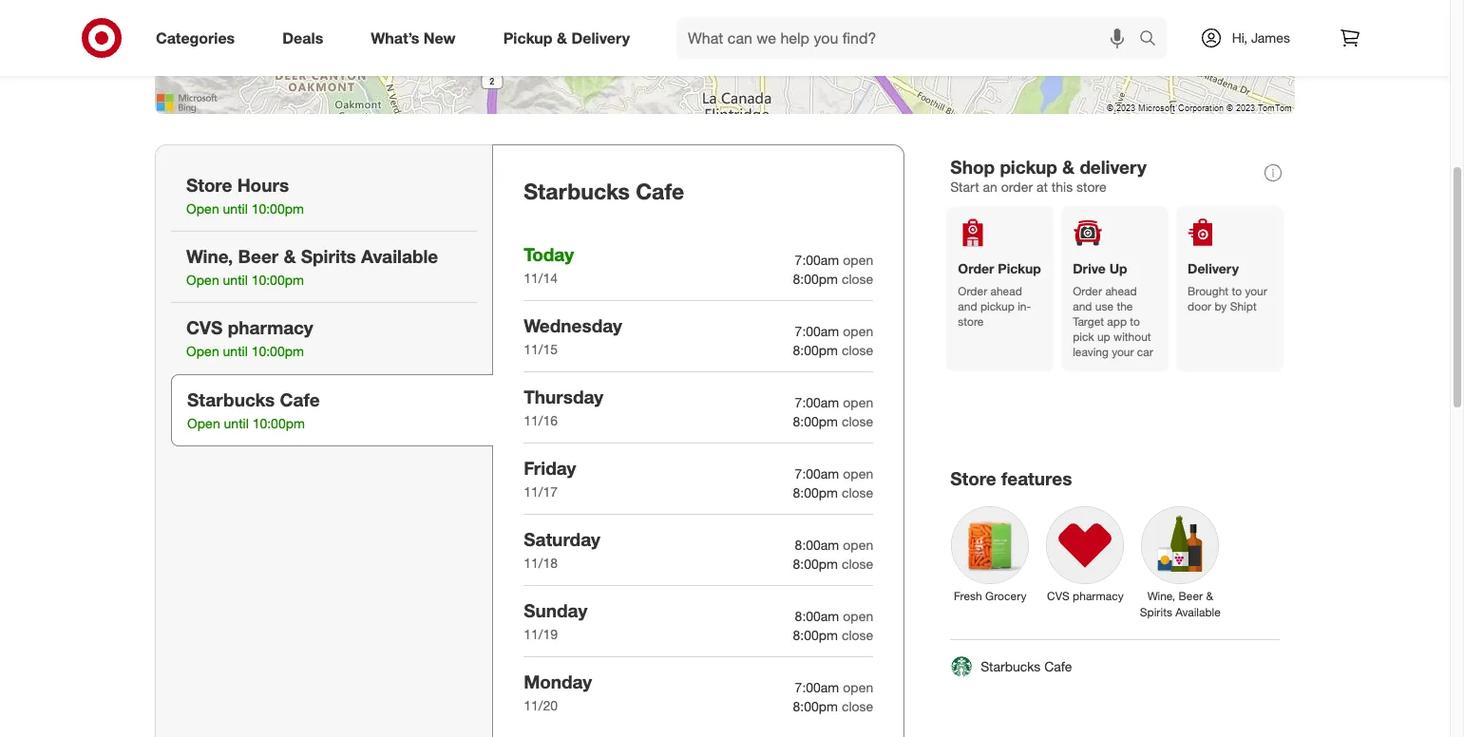 Task type: vqa. For each thing, say whether or not it's contained in the screenshot.


Task type: describe. For each thing, give the bounding box(es) containing it.
without
[[1114, 330, 1152, 344]]

ahead for pickup
[[991, 284, 1023, 299]]

search
[[1131, 30, 1177, 49]]

cvs for cvs pharmacy open until 10:00pm
[[186, 317, 223, 338]]

categories link
[[140, 17, 259, 59]]

open for cvs pharmacy
[[186, 343, 219, 359]]

delivery brought to your door by shipt
[[1188, 261, 1268, 314]]

& for wine, beer & spirits available
[[1207, 589, 1214, 603]]

8:00pm for thursday
[[793, 413, 838, 429]]

8:00pm for monday
[[793, 698, 838, 715]]

spirits for wine, beer & spirits available
[[1140, 605, 1173, 620]]

11/19
[[524, 626, 558, 642]]

your inside delivery brought to your door by shipt
[[1246, 284, 1268, 299]]

store hours open until 10:00pm
[[186, 174, 304, 217]]

11/14
[[524, 270, 558, 286]]

your inside drive up order ahead and use the target app to pick up without leaving your car
[[1112, 345, 1134, 359]]

7:00am open 8:00pm close for thursday
[[793, 394, 874, 429]]

order pickup order ahead and pickup in- store
[[958, 261, 1042, 329]]

open for thursday
[[843, 394, 874, 410]]

cvs for cvs pharmacy
[[1047, 589, 1070, 603]]

7:00am open 8:00pm close for monday
[[793, 679, 874, 715]]

What can we help you find? suggestions appear below search field
[[677, 17, 1144, 59]]

8:00am open 8:00pm close for sunday
[[793, 608, 874, 643]]

to inside drive up order ahead and use the target app to pick up without leaving your car
[[1130, 315, 1141, 329]]

7:00am open 8:00pm close for wednesday
[[793, 323, 874, 358]]

open for wednesday
[[843, 323, 874, 339]]

store for store features
[[951, 468, 997, 489]]

close for sunday
[[842, 627, 874, 643]]

leaving
[[1073, 345, 1109, 359]]

open for sunday
[[843, 608, 874, 624]]

pick
[[1073, 330, 1095, 344]]

features
[[1002, 468, 1073, 489]]

shop
[[951, 156, 995, 178]]

app
[[1108, 315, 1127, 329]]

what's
[[371, 28, 420, 47]]

7:00am for thursday
[[795, 394, 840, 410]]

close for today
[[842, 271, 874, 287]]

and for order
[[958, 300, 978, 314]]

what's new link
[[355, 17, 480, 59]]

thursday 11/16
[[524, 386, 604, 429]]

start
[[951, 178, 980, 195]]

& for shop pickup & delivery start an order at this store
[[1063, 156, 1075, 178]]

shop pickup & delivery start an order at this store
[[951, 156, 1147, 195]]

use
[[1096, 300, 1114, 314]]

available for wine, beer & spirits available
[[1176, 605, 1221, 620]]

drive
[[1073, 261, 1106, 277]]

saturday 11/18
[[524, 528, 601, 571]]

until inside wine, beer & spirits available open until 10:00pm
[[223, 272, 248, 288]]

pharmacy for cvs pharmacy
[[1073, 589, 1124, 603]]

deals
[[283, 28, 323, 47]]

drive up order ahead and use the target app to pick up without leaving your car
[[1073, 261, 1154, 359]]

hi, james
[[1233, 29, 1291, 46]]

11/20
[[524, 698, 558, 714]]

starbucks inside starbucks cafe open until 10:00pm
[[187, 389, 275, 411]]

and for drive
[[1073, 300, 1093, 314]]

8:00pm for sunday
[[793, 627, 838, 643]]

11/16
[[524, 412, 558, 429]]

door
[[1188, 300, 1212, 314]]

what's new
[[371, 28, 456, 47]]

pickup & delivery
[[503, 28, 630, 47]]

at
[[1037, 178, 1048, 195]]

available for wine, beer & spirits available open until 10:00pm
[[361, 245, 438, 267]]

in-
[[1018, 300, 1031, 314]]

close for wednesday
[[842, 342, 874, 358]]

target
[[1073, 315, 1104, 329]]

8:00pm for saturday
[[793, 556, 838, 572]]

& for wine, beer & spirits available open until 10:00pm
[[284, 245, 296, 267]]

cafe inside starbucks cafe open until 10:00pm
[[280, 389, 320, 411]]

to inside delivery brought to your door by shipt
[[1232, 284, 1242, 299]]

hours
[[237, 174, 289, 196]]

sunday
[[524, 600, 588, 621]]

store features
[[951, 468, 1073, 489]]

10:00pm inside wine, beer & spirits available open until 10:00pm
[[252, 272, 304, 288]]

open for starbucks cafe
[[187, 415, 220, 432]]

until for cvs
[[223, 343, 248, 359]]

0 horizontal spatial delivery
[[572, 28, 630, 47]]

beer for wine, beer & spirits available open until 10:00pm
[[238, 245, 279, 267]]

fresh grocery link
[[943, 498, 1038, 608]]



Task type: locate. For each thing, give the bounding box(es) containing it.
1 vertical spatial pharmacy
[[1073, 589, 1124, 603]]

4 open from the top
[[843, 466, 874, 482]]

delivery inside delivery brought to your door by shipt
[[1188, 261, 1239, 277]]

wednesday 11/15
[[524, 314, 623, 357]]

pharmacy down wine, beer & spirits available open until 10:00pm
[[228, 317, 313, 338]]

and up target
[[1073, 300, 1093, 314]]

order
[[1002, 178, 1033, 195]]

your
[[1246, 284, 1268, 299], [1112, 345, 1134, 359]]

available inside wine, beer & spirits available open until 10:00pm
[[361, 245, 438, 267]]

fresh grocery
[[954, 589, 1027, 603]]

pharmacy left wine, beer & spirits available
[[1073, 589, 1124, 603]]

this
[[1052, 178, 1073, 195]]

7 close from the top
[[842, 698, 874, 715]]

open for saturday
[[843, 537, 874, 553]]

delivery
[[1080, 156, 1147, 178]]

1 vertical spatial store
[[951, 468, 997, 489]]

7:00am for today
[[795, 252, 840, 268]]

until for store
[[223, 201, 248, 217]]

2 8:00pm from the top
[[793, 342, 838, 358]]

cvs
[[186, 317, 223, 338], [1047, 589, 1070, 603]]

thursday
[[524, 386, 604, 408]]

an
[[983, 178, 998, 195]]

pickup inside order pickup order ahead and pickup in- store
[[998, 261, 1042, 277]]

ahead inside order pickup order ahead and pickup in- store
[[991, 284, 1023, 299]]

0 vertical spatial pharmacy
[[228, 317, 313, 338]]

1 vertical spatial store
[[958, 315, 984, 329]]

7:00am open 8:00pm close
[[793, 252, 874, 287], [793, 323, 874, 358], [793, 394, 874, 429], [793, 466, 874, 501], [793, 679, 874, 715]]

& inside shop pickup & delivery start an order at this store
[[1063, 156, 1075, 178]]

available inside wine, beer & spirits available
[[1176, 605, 1221, 620]]

fresh
[[954, 589, 983, 603]]

open inside wine, beer & spirits available open until 10:00pm
[[186, 272, 219, 288]]

spirits inside wine, beer & spirits available
[[1140, 605, 1173, 620]]

0 horizontal spatial starbucks
[[187, 389, 275, 411]]

sunday 11/19
[[524, 600, 588, 642]]

pickup up order on the top
[[1000, 156, 1058, 178]]

open for today
[[843, 252, 874, 268]]

0 horizontal spatial beer
[[238, 245, 279, 267]]

spirits for wine, beer & spirits available open until 10:00pm
[[301, 245, 356, 267]]

1 horizontal spatial available
[[1176, 605, 1221, 620]]

1 horizontal spatial to
[[1232, 284, 1242, 299]]

1 vertical spatial delivery
[[1188, 261, 1239, 277]]

shipt
[[1231, 300, 1257, 314]]

ahead for up
[[1106, 284, 1137, 299]]

1 vertical spatial wine,
[[1148, 589, 1176, 603]]

1 8:00am open 8:00pm close from the top
[[793, 537, 874, 572]]

pharmacy for cvs pharmacy open until 10:00pm
[[228, 317, 313, 338]]

until inside cvs pharmacy open until 10:00pm
[[223, 343, 248, 359]]

to up "shipt"
[[1232, 284, 1242, 299]]

close for saturday
[[842, 556, 874, 572]]

0 horizontal spatial to
[[1130, 315, 1141, 329]]

& inside pickup & delivery link
[[557, 28, 567, 47]]

cafe
[[636, 178, 685, 204], [280, 389, 320, 411], [1045, 659, 1073, 675]]

starbucks cafe down grocery
[[981, 659, 1073, 675]]

10:00pm for pharmacy
[[252, 343, 304, 359]]

wednesday
[[524, 314, 623, 336]]

starbucks down grocery
[[981, 659, 1041, 675]]

cvs pharmacy link
[[1038, 498, 1133, 608]]

0 horizontal spatial wine,
[[186, 245, 233, 267]]

order inside drive up order ahead and use the target app to pick up without leaving your car
[[1073, 284, 1103, 299]]

to up without
[[1130, 315, 1141, 329]]

up
[[1110, 261, 1128, 277]]

8:00am
[[795, 537, 840, 553], [795, 608, 840, 624]]

2 horizontal spatial starbucks
[[981, 659, 1041, 675]]

1 vertical spatial pickup
[[981, 300, 1015, 314]]

1 vertical spatial to
[[1130, 315, 1141, 329]]

open inside store hours open until 10:00pm
[[186, 201, 219, 217]]

pharmacy inside cvs pharmacy open until 10:00pm
[[228, 317, 313, 338]]

3 close from the top
[[842, 413, 874, 429]]

your down without
[[1112, 345, 1134, 359]]

1 horizontal spatial delivery
[[1188, 261, 1239, 277]]

1 horizontal spatial ahead
[[1106, 284, 1137, 299]]

7:00am for monday
[[795, 679, 840, 696]]

pickup inside order pickup order ahead and pickup in- store
[[981, 300, 1015, 314]]

4 close from the top
[[842, 485, 874, 501]]

1 vertical spatial cafe
[[280, 389, 320, 411]]

3 7:00am open 8:00pm close from the top
[[793, 394, 874, 429]]

5 7:00am from the top
[[795, 679, 840, 696]]

order for drive up
[[1073, 284, 1103, 299]]

0 vertical spatial cafe
[[636, 178, 685, 204]]

pickup & delivery link
[[487, 17, 654, 59]]

starbucks down cvs pharmacy open until 10:00pm
[[187, 389, 275, 411]]

store inside shop pickup & delivery start an order at this store
[[1077, 178, 1107, 195]]

1 horizontal spatial cafe
[[636, 178, 685, 204]]

7 open from the top
[[843, 679, 874, 696]]

order for order pickup
[[958, 284, 988, 299]]

10:00pm down cvs pharmacy open until 10:00pm
[[252, 415, 305, 432]]

10:00pm inside starbucks cafe open until 10:00pm
[[252, 415, 305, 432]]

1 horizontal spatial store
[[951, 468, 997, 489]]

0 vertical spatial beer
[[238, 245, 279, 267]]

close for thursday
[[842, 413, 874, 429]]

2 open from the top
[[843, 323, 874, 339]]

starbucks cafe up today
[[524, 178, 685, 204]]

5 8:00pm from the top
[[793, 556, 838, 572]]

& inside wine, beer & spirits available
[[1207, 589, 1214, 603]]

until
[[223, 201, 248, 217], [223, 272, 248, 288], [223, 343, 248, 359], [224, 415, 249, 432]]

open for store hours
[[186, 201, 219, 217]]

1 vertical spatial 8:00am open 8:00pm close
[[793, 608, 874, 643]]

and left the 'in-'
[[958, 300, 978, 314]]

8:00am for saturday
[[795, 537, 840, 553]]

&
[[557, 28, 567, 47], [1063, 156, 1075, 178], [284, 245, 296, 267], [1207, 589, 1214, 603]]

1 horizontal spatial starbucks
[[524, 178, 630, 204]]

wine, beer & spirits available
[[1140, 589, 1221, 620]]

1 close from the top
[[842, 271, 874, 287]]

open for monday
[[843, 679, 874, 696]]

open inside cvs pharmacy open until 10:00pm
[[186, 343, 219, 359]]

1 and from the left
[[958, 300, 978, 314]]

5 7:00am open 8:00pm close from the top
[[793, 679, 874, 715]]

ahead up the
[[1106, 284, 1137, 299]]

8:00am open 8:00pm close for saturday
[[793, 537, 874, 572]]

4 7:00am open 8:00pm close from the top
[[793, 466, 874, 501]]

1 horizontal spatial starbucks cafe
[[981, 659, 1073, 675]]

2 7:00am from the top
[[795, 323, 840, 339]]

3 open from the top
[[843, 394, 874, 410]]

10:00pm inside cvs pharmacy open until 10:00pm
[[252, 343, 304, 359]]

store
[[186, 174, 232, 196], [951, 468, 997, 489]]

pickup inside shop pickup & delivery start an order at this store
[[1000, 156, 1058, 178]]

1 horizontal spatial and
[[1073, 300, 1093, 314]]

until inside store hours open until 10:00pm
[[223, 201, 248, 217]]

11/18
[[524, 555, 558, 571]]

0 vertical spatial pickup
[[1000, 156, 1058, 178]]

6 open from the top
[[843, 608, 874, 624]]

0 horizontal spatial your
[[1112, 345, 1134, 359]]

0 vertical spatial store
[[1077, 178, 1107, 195]]

1 7:00am open 8:00pm close from the top
[[793, 252, 874, 287]]

by
[[1215, 300, 1227, 314]]

close for friday
[[842, 485, 874, 501]]

0 vertical spatial 8:00am open 8:00pm close
[[793, 537, 874, 572]]

0 vertical spatial 8:00am
[[795, 537, 840, 553]]

1 vertical spatial your
[[1112, 345, 1134, 359]]

beer for wine, beer & spirits available
[[1179, 589, 1203, 603]]

ahead
[[991, 284, 1023, 299], [1106, 284, 1137, 299]]

8:00am for sunday
[[795, 608, 840, 624]]

0 vertical spatial your
[[1246, 284, 1268, 299]]

0 vertical spatial available
[[361, 245, 438, 267]]

0 vertical spatial to
[[1232, 284, 1242, 299]]

1 horizontal spatial your
[[1246, 284, 1268, 299]]

0 horizontal spatial cafe
[[280, 389, 320, 411]]

11/15
[[524, 341, 558, 357]]

3 7:00am from the top
[[795, 394, 840, 410]]

2 ahead from the left
[[1106, 284, 1137, 299]]

0 vertical spatial spirits
[[301, 245, 356, 267]]

james
[[1252, 29, 1291, 46]]

0 vertical spatial cvs
[[186, 317, 223, 338]]

to
[[1232, 284, 1242, 299], [1130, 315, 1141, 329]]

wine, for wine, beer & spirits available
[[1148, 589, 1176, 603]]

0 horizontal spatial ahead
[[991, 284, 1023, 299]]

store inside store hours open until 10:00pm
[[186, 174, 232, 196]]

wine,
[[186, 245, 233, 267], [1148, 589, 1176, 603]]

2 vertical spatial cafe
[[1045, 659, 1073, 675]]

2 vertical spatial starbucks
[[981, 659, 1041, 675]]

starbucks cafe open until 10:00pm
[[187, 389, 320, 432]]

10:00pm for hours
[[252, 201, 304, 217]]

8:00pm for today
[[793, 271, 838, 287]]

2 close from the top
[[842, 342, 874, 358]]

wine, down store hours open until 10:00pm in the left of the page
[[186, 245, 233, 267]]

delivery
[[572, 28, 630, 47], [1188, 261, 1239, 277]]

10:00pm for cafe
[[252, 415, 305, 432]]

& inside wine, beer & spirits available open until 10:00pm
[[284, 245, 296, 267]]

0 horizontal spatial available
[[361, 245, 438, 267]]

pickup up the 'in-'
[[998, 261, 1042, 277]]

until up cvs pharmacy open until 10:00pm
[[223, 272, 248, 288]]

1 horizontal spatial pharmacy
[[1073, 589, 1124, 603]]

10:00pm inside store hours open until 10:00pm
[[252, 201, 304, 217]]

until inside starbucks cafe open until 10:00pm
[[224, 415, 249, 432]]

7:00am
[[795, 252, 840, 268], [795, 323, 840, 339], [795, 394, 840, 410], [795, 466, 840, 482], [795, 679, 840, 696]]

starbucks
[[524, 178, 630, 204], [187, 389, 275, 411], [981, 659, 1041, 675]]

0 vertical spatial pickup
[[503, 28, 553, 47]]

1 vertical spatial spirits
[[1140, 605, 1173, 620]]

1 vertical spatial available
[[1176, 605, 1221, 620]]

your up "shipt"
[[1246, 284, 1268, 299]]

cvs pharmacy open until 10:00pm
[[186, 317, 313, 359]]

wine, inside wine, beer & spirits available open until 10:00pm
[[186, 245, 233, 267]]

search button
[[1131, 17, 1177, 63]]

8:00pm for wednesday
[[793, 342, 838, 358]]

cvs inside cvs pharmacy open until 10:00pm
[[186, 317, 223, 338]]

ahead up the 'in-'
[[991, 284, 1023, 299]]

0 horizontal spatial spirits
[[301, 245, 356, 267]]

0 vertical spatial wine,
[[186, 245, 233, 267]]

10:00pm down the hours
[[252, 201, 304, 217]]

pickup right new in the top left of the page
[[503, 28, 553, 47]]

saturday
[[524, 528, 601, 550]]

brought
[[1188, 284, 1229, 299]]

7:00am for friday
[[795, 466, 840, 482]]

1 open from the top
[[843, 252, 874, 268]]

store inside order pickup order ahead and pickup in- store
[[958, 315, 984, 329]]

3 8:00pm from the top
[[793, 413, 838, 429]]

1 ahead from the left
[[991, 284, 1023, 299]]

friday 11/17
[[524, 457, 576, 500]]

open for friday
[[843, 466, 874, 482]]

until for starbucks
[[224, 415, 249, 432]]

1 vertical spatial beer
[[1179, 589, 1203, 603]]

4 7:00am from the top
[[795, 466, 840, 482]]

5 open from the top
[[843, 537, 874, 553]]

store left the features
[[951, 468, 997, 489]]

categories
[[156, 28, 235, 47]]

5 close from the top
[[842, 556, 874, 572]]

2 8:00am from the top
[[795, 608, 840, 624]]

monday 11/20
[[524, 671, 592, 714]]

wine, inside wine, beer & spirits available
[[1148, 589, 1176, 603]]

10:00pm up starbucks cafe open until 10:00pm
[[252, 343, 304, 359]]

until down cvs pharmacy open until 10:00pm
[[224, 415, 249, 432]]

store capabilities with hours, vertical tabs tab list
[[155, 145, 493, 738]]

open
[[186, 201, 219, 217], [186, 272, 219, 288], [186, 343, 219, 359], [187, 415, 220, 432]]

0 horizontal spatial pharmacy
[[228, 317, 313, 338]]

10:00pm
[[252, 201, 304, 217], [252, 272, 304, 288], [252, 343, 304, 359], [252, 415, 305, 432]]

4 8:00pm from the top
[[793, 485, 838, 501]]

hi,
[[1233, 29, 1248, 46]]

1 horizontal spatial spirits
[[1140, 605, 1173, 620]]

0 horizontal spatial and
[[958, 300, 978, 314]]

2 and from the left
[[1073, 300, 1093, 314]]

1 vertical spatial starbucks
[[187, 389, 275, 411]]

and inside drive up order ahead and use the target app to pick up without leaving your car
[[1073, 300, 1093, 314]]

1 8:00pm from the top
[[793, 271, 838, 287]]

beer inside wine, beer & spirits available open until 10:00pm
[[238, 245, 279, 267]]

new
[[424, 28, 456, 47]]

car
[[1138, 345, 1154, 359]]

7:00am for wednesday
[[795, 323, 840, 339]]

6 8:00pm from the top
[[793, 627, 838, 643]]

0 vertical spatial store
[[186, 174, 232, 196]]

order
[[958, 261, 995, 277], [958, 284, 988, 299], [1073, 284, 1103, 299]]

today 11/14
[[524, 243, 574, 286]]

1 vertical spatial cvs
[[1047, 589, 1070, 603]]

starbucks cafe
[[524, 178, 685, 204], [981, 659, 1073, 675]]

0 vertical spatial starbucks cafe
[[524, 178, 685, 204]]

2 8:00am open 8:00pm close from the top
[[793, 608, 874, 643]]

store for store hours open until 10:00pm
[[186, 174, 232, 196]]

8:00pm for friday
[[793, 485, 838, 501]]

8:00pm
[[793, 271, 838, 287], [793, 342, 838, 358], [793, 413, 838, 429], [793, 485, 838, 501], [793, 556, 838, 572], [793, 627, 838, 643], [793, 698, 838, 715]]

2 7:00am open 8:00pm close from the top
[[793, 323, 874, 358]]

1 horizontal spatial cvs
[[1047, 589, 1070, 603]]

deals link
[[266, 17, 347, 59]]

1 horizontal spatial beer
[[1179, 589, 1203, 603]]

7:00am open 8:00pm close for friday
[[793, 466, 874, 501]]

monday
[[524, 671, 592, 693]]

0 horizontal spatial store
[[186, 174, 232, 196]]

close for monday
[[842, 698, 874, 715]]

11/17
[[524, 484, 558, 500]]

beer
[[238, 245, 279, 267], [1179, 589, 1203, 603]]

store left the hours
[[186, 174, 232, 196]]

wine, right cvs pharmacy
[[1148, 589, 1176, 603]]

0 vertical spatial starbucks
[[524, 178, 630, 204]]

and
[[958, 300, 978, 314], [1073, 300, 1093, 314]]

and inside order pickup order ahead and pickup in- store
[[958, 300, 978, 314]]

cvs pharmacy
[[1047, 589, 1124, 603]]

0 vertical spatial delivery
[[572, 28, 630, 47]]

6 close from the top
[[842, 627, 874, 643]]

0 horizontal spatial starbucks cafe
[[524, 178, 685, 204]]

1 vertical spatial starbucks cafe
[[981, 659, 1073, 675]]

wine, beer & spirits available open until 10:00pm
[[186, 245, 438, 288]]

1 vertical spatial pickup
[[998, 261, 1042, 277]]

10:00pm up cvs pharmacy open until 10:00pm
[[252, 272, 304, 288]]

starbucks up today
[[524, 178, 630, 204]]

1 7:00am from the top
[[795, 252, 840, 268]]

open
[[843, 252, 874, 268], [843, 323, 874, 339], [843, 394, 874, 410], [843, 466, 874, 482], [843, 537, 874, 553], [843, 608, 874, 624], [843, 679, 874, 696]]

ahead inside drive up order ahead and use the target app to pick up without leaving your car
[[1106, 284, 1137, 299]]

pickup
[[503, 28, 553, 47], [998, 261, 1042, 277]]

grocery
[[986, 589, 1027, 603]]

cvs inside cvs pharmacy link
[[1047, 589, 1070, 603]]

1 horizontal spatial wine,
[[1148, 589, 1176, 603]]

until up starbucks cafe open until 10:00pm
[[223, 343, 248, 359]]

1 vertical spatial 8:00am
[[795, 608, 840, 624]]

until down the hours
[[223, 201, 248, 217]]

open inside starbucks cafe open until 10:00pm
[[187, 415, 220, 432]]

friday
[[524, 457, 576, 479]]

7 8:00pm from the top
[[793, 698, 838, 715]]

2 horizontal spatial cafe
[[1045, 659, 1073, 675]]

1 horizontal spatial pickup
[[998, 261, 1042, 277]]

1 horizontal spatial store
[[1077, 178, 1107, 195]]

pharmacy
[[228, 317, 313, 338], [1073, 589, 1124, 603]]

0 horizontal spatial cvs
[[186, 317, 223, 338]]

up
[[1098, 330, 1111, 344]]

store
[[1077, 178, 1107, 195], [958, 315, 984, 329]]

0 horizontal spatial store
[[958, 315, 984, 329]]

spirits inside wine, beer & spirits available open until 10:00pm
[[301, 245, 356, 267]]

pickup
[[1000, 156, 1058, 178], [981, 300, 1015, 314]]

today
[[524, 243, 574, 265]]

wine, beer & spirits available link
[[1133, 498, 1228, 624]]

0 horizontal spatial pickup
[[503, 28, 553, 47]]

beer inside wine, beer & spirits available
[[1179, 589, 1203, 603]]

1 8:00am from the top
[[795, 537, 840, 553]]

wine, for wine, beer & spirits available open until 10:00pm
[[186, 245, 233, 267]]

the
[[1117, 300, 1133, 314]]

7:00am open 8:00pm close for today
[[793, 252, 874, 287]]

pickup left the 'in-'
[[981, 300, 1015, 314]]



